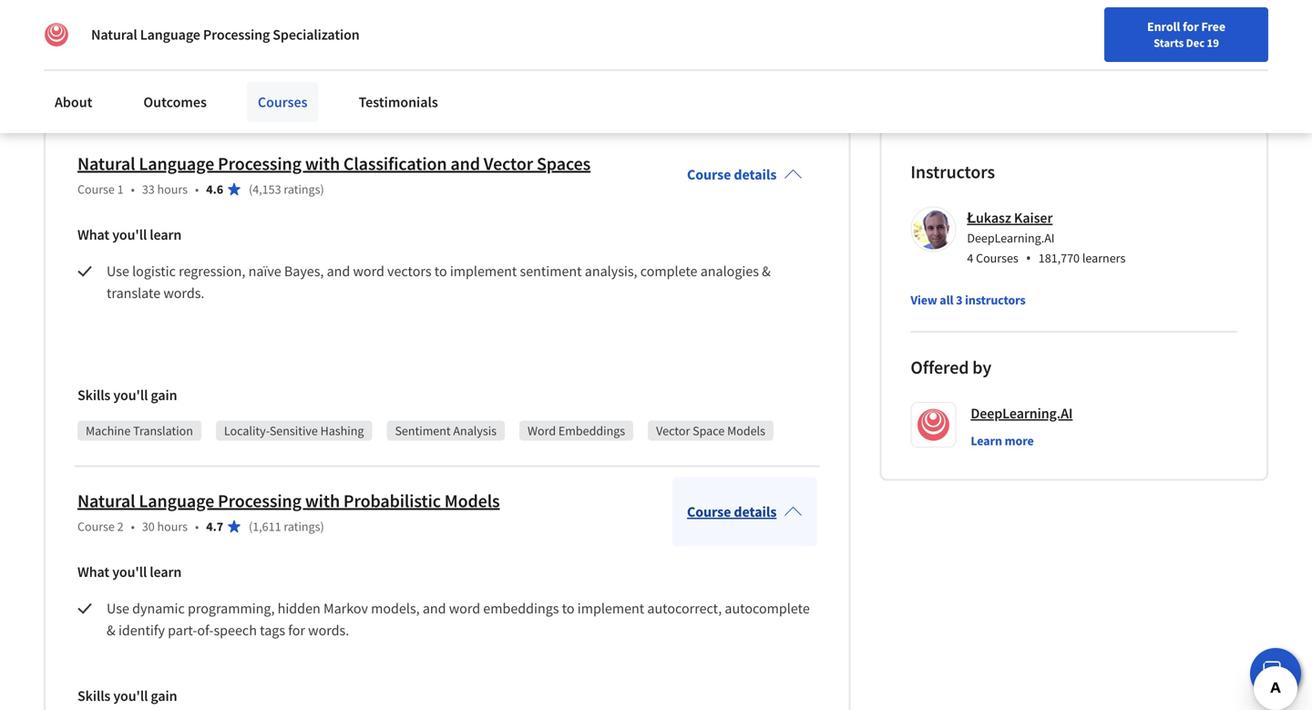 Task type: vqa. For each thing, say whether or not it's contained in the screenshot.
Natural Language Processing with Probabilistic Models on the bottom of the page
yes



Task type: locate. For each thing, give the bounding box(es) containing it.
is
[[272, 10, 281, 28]]

1 with from the top
[[305, 152, 340, 175]]

with for classification
[[305, 152, 340, 175]]

natural up 1
[[77, 152, 135, 175]]

to
[[113, 31, 125, 50], [435, 262, 447, 280], [562, 599, 575, 618]]

and right bayes,
[[327, 262, 350, 280]]

view all 3 instructors
[[911, 292, 1026, 308]]

& inside the use dynamic programming, hidden markov models, and word embeddings to implement autocorrect, autocomplete & identify part-of-speech tags for words.
[[107, 621, 116, 640]]

ratings right 4,153
[[284, 181, 320, 197]]

and right classification
[[451, 152, 480, 175]]

2
[[117, 518, 124, 535]]

more down deeplearning.ai link
[[1005, 433, 1035, 449]]

& left identify at the bottom of the page
[[107, 621, 116, 640]]

hours for natural language processing with classification and vector spaces
[[157, 181, 188, 197]]

1 horizontal spatial models
[[728, 423, 766, 439]]

language up the 30
[[139, 490, 214, 512]]

computer
[[429, 10, 489, 28]]

what down 'course 1 • 33 hours •'
[[77, 226, 110, 244]]

course details button for natural language processing with classification and vector spaces
[[673, 140, 817, 209]]

identify
[[118, 621, 165, 640]]

use up translate
[[107, 262, 129, 280]]

gain
[[151, 386, 177, 404], [151, 687, 177, 705]]

more for read more
[[79, 80, 113, 97]]

you'll for use logistic regression, naïve bayes, and word vectors to implement sentiment analysis, complete analogies & translate words.
[[112, 226, 147, 244]]

use inside use logistic regression, naïve bayes, and word vectors to implement sentiment analysis, complete analogies & translate words.
[[107, 262, 129, 280]]

0 horizontal spatial vector
[[484, 152, 533, 175]]

natural for natural language processing with classification and vector spaces
[[77, 152, 135, 175]]

processing for natural language processing (nlp)
[[160, 10, 230, 28]]

more right read
[[79, 80, 113, 97]]

0 vertical spatial gain
[[151, 386, 177, 404]]

more for learn more
[[1005, 433, 1035, 449]]

locality-sensitive hashing
[[224, 423, 364, 439]]

0 horizontal spatial word
[[353, 262, 385, 280]]

2 course details button from the top
[[673, 477, 817, 547]]

1 vertical spatial details
[[734, 503, 777, 521]]

•
[[131, 181, 135, 197], [195, 181, 199, 197], [1026, 248, 1032, 268], [131, 518, 135, 535], [195, 518, 199, 535]]

course details for natural language processing with probabilistic models
[[687, 503, 777, 521]]

0 vertical spatial vector
[[484, 152, 533, 175]]

0 vertical spatial deeplearning.ai
[[968, 230, 1055, 246]]

4,153
[[253, 181, 281, 197]]

1 vertical spatial skills
[[77, 687, 111, 705]]

what you'll learn down course 2 • 30 hours •
[[77, 563, 182, 581]]

hidden
[[278, 599, 321, 618]]

words. inside use logistic regression, naïve bayes, and word vectors to implement sentiment analysis, complete analogies & translate words.
[[164, 284, 205, 302]]

and inside use logistic regression, naïve bayes, and word vectors to implement sentiment analysis, complete analogies & translate words.
[[327, 262, 350, 280]]

) down natural language processing with classification and vector spaces
[[320, 181, 324, 197]]

2 course details from the top
[[687, 503, 777, 521]]

2 horizontal spatial to
[[562, 599, 575, 618]]

1 vertical spatial deeplearning.ai
[[971, 404, 1073, 423]]

language up interpret on the left
[[95, 10, 157, 28]]

by
[[973, 356, 992, 379]]

0 vertical spatial implement
[[450, 262, 517, 280]]

you'll up logistic
[[112, 226, 147, 244]]

0 vertical spatial for
[[1183, 18, 1200, 35]]

deeplearning.ai up learn more button
[[971, 404, 1073, 423]]

1 vertical spatial to
[[435, 262, 447, 280]]

1 horizontal spatial for
[[1183, 18, 1200, 35]]

implement left autocorrect,
[[578, 599, 645, 618]]

with
[[305, 152, 340, 175], [305, 490, 340, 512]]

hours right 33
[[157, 181, 188, 197]]

processing up 1,611
[[218, 490, 302, 512]]

about
[[55, 93, 92, 111]]

language
[[95, 10, 157, 28], [140, 26, 200, 44], [139, 152, 214, 175], [139, 490, 214, 512]]

embeddings
[[483, 599, 559, 618]]

speech
[[214, 621, 257, 640]]

0 horizontal spatial implement
[[450, 262, 517, 280]]

0 vertical spatial to
[[113, 31, 125, 50]]

models right the "space"
[[728, 423, 766, 439]]

0 horizontal spatial words.
[[164, 284, 205, 302]]

0 vertical spatial word
[[353, 262, 385, 280]]

1 ( from the top
[[249, 181, 253, 197]]

0 horizontal spatial &
[[107, 621, 116, 640]]

science,
[[492, 10, 540, 28]]

analysis,
[[585, 262, 638, 280]]

with up ( 1,611 ratings )
[[305, 490, 340, 512]]

natural up algorithms
[[44, 10, 92, 28]]

0 vertical spatial more
[[79, 80, 113, 97]]

0 vertical spatial hours
[[157, 181, 188, 197]]

processing for natural language processing with probabilistic models
[[218, 490, 302, 512]]

human
[[284, 31, 327, 50]]

to left interpret on the left
[[113, 31, 125, 50]]

processing left is on the top of the page
[[203, 26, 270, 44]]

vector
[[484, 152, 533, 175], [657, 423, 690, 439]]

and right interpret on the left
[[185, 31, 208, 50]]

natural
[[44, 10, 92, 28], [91, 26, 137, 44], [77, 152, 135, 175], [77, 490, 135, 512]]

1 vertical spatial ratings
[[284, 518, 320, 535]]

(
[[249, 181, 253, 197], [249, 518, 253, 535]]

naïve
[[249, 262, 281, 280]]

1 horizontal spatial implement
[[578, 599, 645, 618]]

ratings for classification
[[284, 181, 320, 197]]

1 use from the top
[[107, 262, 129, 280]]

1 vertical spatial gain
[[151, 687, 177, 705]]

0 vertical spatial (
[[249, 181, 253, 197]]

1 vertical spatial vector
[[657, 423, 690, 439]]

1 horizontal spatial word
[[449, 599, 481, 618]]

łukasz kaiser deeplearning.ai 4 courses • 181,770 learners
[[968, 209, 1126, 268]]

ratings down natural language processing with probabilistic models link
[[284, 518, 320, 535]]

• left 4.7
[[195, 518, 199, 535]]

course details
[[687, 165, 777, 184], [687, 503, 777, 521]]

processing for natural language processing specialization
[[203, 26, 270, 44]]

what you'll learn for natural language processing with probabilistic models
[[77, 563, 182, 581]]

for down hidden
[[288, 621, 305, 640]]

2 learn from the top
[[150, 563, 182, 581]]

0 vertical spatial course details
[[687, 165, 777, 184]]

) down natural language processing with probabilistic models link
[[320, 518, 324, 535]]

( for probabilistic
[[249, 518, 253, 535]]

1 vertical spatial )
[[320, 518, 324, 535]]

• inside łukasz kaiser deeplearning.ai 4 courses • 181,770 learners
[[1026, 248, 1032, 268]]

1 gain from the top
[[151, 386, 177, 404]]

1 vertical spatial for
[[288, 621, 305, 640]]

2 use from the top
[[107, 599, 129, 618]]

language for natural language processing specialization
[[140, 26, 200, 44]]

4.7
[[206, 518, 223, 535]]

1 course details from the top
[[687, 165, 777, 184]]

1 vertical spatial learn
[[150, 563, 182, 581]]

30
[[142, 518, 155, 535]]

sentiment
[[395, 423, 451, 439]]

with up ( 4,153 ratings )
[[305, 152, 340, 175]]

1 horizontal spatial courses
[[977, 250, 1019, 266]]

implement inside use logistic regression, naïve bayes, and word vectors to implement sentiment analysis, complete analogies & translate words.
[[450, 262, 517, 280]]

2 with from the top
[[305, 490, 340, 512]]

181,770
[[1039, 250, 1080, 266]]

with for probabilistic
[[305, 490, 340, 512]]

bayes,
[[284, 262, 324, 280]]

1 horizontal spatial &
[[762, 262, 771, 280]]

0 horizontal spatial more
[[79, 80, 113, 97]]

0 vertical spatial with
[[305, 152, 340, 175]]

1 hours from the top
[[157, 181, 188, 197]]

kaiser
[[1015, 209, 1053, 227]]

course details button for natural language processing with probabilistic models
[[673, 477, 817, 547]]

0 vertical spatial learn
[[150, 226, 182, 244]]

gain up the 'translation'
[[151, 386, 177, 404]]

models
[[728, 423, 766, 439], [445, 490, 500, 512]]

1 vertical spatial words.
[[308, 621, 349, 640]]

2 ( from the top
[[249, 518, 253, 535]]

0 vertical spatial what you'll learn
[[77, 226, 182, 244]]

&
[[762, 262, 771, 280], [107, 621, 116, 640]]

2 skills you'll gain from the top
[[77, 687, 177, 705]]

vectors
[[388, 262, 432, 280]]

gain down part- in the left of the page
[[151, 687, 177, 705]]

skills you'll gain down identify at the bottom of the page
[[77, 687, 177, 705]]

1 vertical spatial what you'll learn
[[77, 563, 182, 581]]

1 course details button from the top
[[673, 140, 817, 209]]

testimonials
[[359, 93, 438, 111]]

natural language processing with probabilistic models
[[77, 490, 500, 512]]

details
[[734, 165, 777, 184], [734, 503, 777, 521]]

0 vertical spatial what
[[77, 226, 110, 244]]

natural language processing (nlp)
[[44, 10, 269, 28]]

1 what from the top
[[77, 226, 110, 244]]

language for natural language processing with classification and vector spaces
[[139, 152, 214, 175]]

0 vertical spatial courses
[[258, 93, 308, 111]]

processing up 4,153
[[218, 152, 302, 175]]

to right vectors
[[435, 262, 447, 280]]

1 what you'll learn from the top
[[77, 226, 182, 244]]

dec
[[1187, 36, 1205, 50]]

0 vertical spatial )
[[320, 181, 324, 197]]

tags
[[260, 621, 285, 640]]

1 vertical spatial course details button
[[673, 477, 817, 547]]

0 vertical spatial &
[[762, 262, 771, 280]]

ratings for probabilistic
[[284, 518, 320, 535]]

word left embeddings
[[449, 599, 481, 618]]

1 vertical spatial implement
[[578, 599, 645, 618]]

0 vertical spatial words.
[[164, 284, 205, 302]]

that
[[696, 10, 721, 28]]

1 learn from the top
[[150, 226, 182, 244]]

0 vertical spatial ratings
[[284, 181, 320, 197]]

natural right "deeplearning.ai" icon
[[91, 26, 137, 44]]

skills
[[77, 386, 111, 404], [77, 687, 111, 705]]

0 vertical spatial details
[[734, 165, 777, 184]]

words. down markov
[[308, 621, 349, 640]]

1 vertical spatial what
[[77, 563, 110, 581]]

2 what you'll learn from the top
[[77, 563, 182, 581]]

0 vertical spatial skills you'll gain
[[77, 386, 177, 404]]

hours right the 30
[[157, 518, 188, 535]]

what for natural language processing with classification and vector spaces
[[77, 226, 110, 244]]

courses down human
[[258, 93, 308, 111]]

coursera image
[[22, 15, 138, 44]]

learn
[[150, 226, 182, 244], [150, 563, 182, 581]]

spaces
[[537, 152, 591, 175]]

processing up interpret on the left
[[160, 10, 230, 28]]

2 vertical spatial to
[[562, 599, 575, 618]]

vector left the "space"
[[657, 423, 690, 439]]

• for 2
[[195, 518, 199, 535]]

learn up dynamic
[[150, 563, 182, 581]]

use for natural language processing with classification and vector spaces
[[107, 262, 129, 280]]

• for kaiser
[[1026, 248, 1032, 268]]

( right 4.7
[[249, 518, 253, 535]]

is a subfield of linguistics, computer science, and artificial intelligence that uses algorithms to interpret and manipulate human language.
[[44, 10, 754, 50]]

vector left spaces
[[484, 152, 533, 175]]

offered by
[[911, 356, 992, 379]]

enroll
[[1148, 18, 1181, 35]]

processing
[[160, 10, 230, 28], [203, 26, 270, 44], [218, 152, 302, 175], [218, 490, 302, 512]]

words.
[[164, 284, 205, 302], [308, 621, 349, 640]]

0 horizontal spatial for
[[288, 621, 305, 640]]

language up 33
[[139, 152, 214, 175]]

0 horizontal spatial models
[[445, 490, 500, 512]]

0 vertical spatial use
[[107, 262, 129, 280]]

you'll down course 2 • 30 hours •
[[112, 563, 147, 581]]

1 vertical spatial with
[[305, 490, 340, 512]]

for
[[1183, 18, 1200, 35], [288, 621, 305, 640]]

0 horizontal spatial courses
[[258, 93, 308, 111]]

models down analysis
[[445, 490, 500, 512]]

( for classification
[[249, 181, 253, 197]]

courses
[[258, 93, 308, 111], [977, 250, 1019, 266]]

read more
[[44, 80, 113, 97]]

• left the "181,770"
[[1026, 248, 1032, 268]]

use inside the use dynamic programming, hidden markov models, and word embeddings to implement autocorrect, autocomplete & identify part-of-speech tags for words.
[[107, 599, 129, 618]]

sensitive
[[270, 423, 318, 439]]

• left 4.6
[[195, 181, 199, 197]]

words. down "regression,"
[[164, 284, 205, 302]]

0 vertical spatial skills
[[77, 386, 111, 404]]

for up dec
[[1183, 18, 1200, 35]]

1 horizontal spatial to
[[435, 262, 447, 280]]

natural for natural language processing specialization
[[91, 26, 137, 44]]

courses right 4
[[977, 250, 1019, 266]]

1 ) from the top
[[320, 181, 324, 197]]

to right embeddings
[[562, 599, 575, 618]]

learn up logistic
[[150, 226, 182, 244]]

1 horizontal spatial more
[[1005, 433, 1035, 449]]

implement left "sentiment"
[[450, 262, 517, 280]]

2 ratings from the top
[[284, 518, 320, 535]]

you'll up 'machine translation'
[[113, 386, 148, 404]]

skills you'll gain up 'machine translation'
[[77, 386, 177, 404]]

0 horizontal spatial to
[[113, 31, 125, 50]]

1
[[117, 181, 124, 197]]

0 vertical spatial models
[[728, 423, 766, 439]]

deeplearning.ai inside łukasz kaiser deeplearning.ai 4 courses • 181,770 learners
[[968, 230, 1055, 246]]

1 vertical spatial course details
[[687, 503, 777, 521]]

( right 4.6
[[249, 181, 253, 197]]

menu item
[[982, 18, 1100, 77]]

deeplearning.ai down the łukasz kaiser link
[[968, 230, 1055, 246]]

1 vertical spatial &
[[107, 621, 116, 640]]

instructors
[[966, 292, 1026, 308]]

1 vertical spatial models
[[445, 490, 500, 512]]

and right models,
[[423, 599, 446, 618]]

2 details from the top
[[734, 503, 777, 521]]

1 vertical spatial courses
[[977, 250, 1019, 266]]

hours for natural language processing with probabilistic models
[[157, 518, 188, 535]]

translation
[[133, 423, 193, 439]]

algorithms
[[44, 31, 110, 50]]

1 ratings from the top
[[284, 181, 320, 197]]

language up the "outcomes" link on the left top
[[140, 26, 200, 44]]

None search field
[[260, 11, 561, 48]]

1 vertical spatial (
[[249, 518, 253, 535]]

natural up '2'
[[77, 490, 135, 512]]

1 vertical spatial use
[[107, 599, 129, 618]]

1 details from the top
[[734, 165, 777, 184]]

word left vectors
[[353, 262, 385, 280]]

what down course 2 • 30 hours •
[[77, 563, 110, 581]]

use up identify at the bottom of the page
[[107, 599, 129, 618]]

instructors
[[911, 160, 996, 183]]

learners
[[1083, 250, 1126, 266]]

1 vertical spatial word
[[449, 599, 481, 618]]

use for natural language processing with probabilistic models
[[107, 599, 129, 618]]

0 vertical spatial course details button
[[673, 140, 817, 209]]

1 skills from the top
[[77, 386, 111, 404]]

use
[[107, 262, 129, 280], [107, 599, 129, 618]]

free
[[1202, 18, 1226, 35]]

2 ) from the top
[[320, 518, 324, 535]]

1 vertical spatial more
[[1005, 433, 1035, 449]]

details for natural language processing with probabilistic models
[[734, 503, 777, 521]]

2 hours from the top
[[157, 518, 188, 535]]

to inside is a subfield of linguistics, computer science, and artificial intelligence that uses algorithms to interpret and manipulate human language.
[[113, 31, 125, 50]]

what you'll learn up logistic
[[77, 226, 182, 244]]

details for natural language processing with classification and vector spaces
[[734, 165, 777, 184]]

& right analogies
[[762, 262, 771, 280]]

2 what from the top
[[77, 563, 110, 581]]

skills you'll gain
[[77, 386, 177, 404], [77, 687, 177, 705]]

view all 3 instructors button
[[911, 291, 1026, 309]]

analysis
[[454, 423, 497, 439]]

and right science,
[[543, 10, 567, 28]]

1 vertical spatial skills you'll gain
[[77, 687, 177, 705]]

1 vertical spatial hours
[[157, 518, 188, 535]]

you'll for locality-sensitive hashing
[[113, 386, 148, 404]]

1 horizontal spatial words.
[[308, 621, 349, 640]]



Task type: describe. For each thing, give the bounding box(es) containing it.
learn more button
[[971, 432, 1035, 450]]

outcomes
[[144, 93, 207, 111]]

) for classification
[[320, 181, 324, 197]]

sentiment
[[520, 262, 582, 280]]

machine
[[86, 423, 131, 439]]

what you'll learn for natural language processing with classification and vector spaces
[[77, 226, 182, 244]]

learn for natural language processing with classification and vector spaces
[[150, 226, 182, 244]]

• right 1
[[131, 181, 135, 197]]

natural for natural language processing (nlp)
[[44, 10, 92, 28]]

2 gain from the top
[[151, 687, 177, 705]]

• for 1
[[195, 181, 199, 197]]

4
[[968, 250, 974, 266]]

chat with us image
[[1262, 659, 1291, 688]]

testimonials link
[[348, 82, 449, 122]]

( 4,153 ratings )
[[249, 181, 324, 197]]

1,611
[[253, 518, 281, 535]]

implement inside the use dynamic programming, hidden markov models, and word embeddings to implement autocorrect, autocomplete & identify part-of-speech tags for words.
[[578, 599, 645, 618]]

vector space models
[[657, 423, 766, 439]]

interpret
[[128, 31, 182, 50]]

natural language processing with classification and vector spaces link
[[77, 152, 591, 175]]

of-
[[197, 621, 214, 640]]

( 1,611 ratings )
[[249, 518, 324, 535]]

word inside use logistic regression, naïve bayes, and word vectors to implement sentiment analysis, complete analogies & translate words.
[[353, 262, 385, 280]]

to inside the use dynamic programming, hidden markov models, and word embeddings to implement autocorrect, autocomplete & identify part-of-speech tags for words.
[[562, 599, 575, 618]]

logistic
[[132, 262, 176, 280]]

read more button
[[44, 79, 113, 98]]

about link
[[44, 82, 103, 122]]

language for natural language processing with probabilistic models
[[139, 490, 214, 512]]

read
[[44, 80, 76, 97]]

specialization
[[273, 26, 360, 44]]

view
[[911, 292, 938, 308]]

you'll down identify at the bottom of the page
[[113, 687, 148, 705]]

language.
[[330, 31, 390, 50]]

processing for natural language processing with classification and vector spaces
[[218, 152, 302, 175]]

part-
[[168, 621, 197, 640]]

sentiment analysis
[[395, 423, 497, 439]]

deeplearning.ai link
[[971, 402, 1073, 424]]

dynamic
[[132, 599, 185, 618]]

subfield
[[294, 10, 344, 28]]

& inside use logistic regression, naïve bayes, and word vectors to implement sentiment analysis, complete analogies & translate words.
[[762, 262, 771, 280]]

(nlp)
[[233, 10, 269, 28]]

learn
[[971, 433, 1003, 449]]

enroll for free starts dec 19
[[1148, 18, 1226, 50]]

• right '2'
[[131, 518, 135, 535]]

łukasz
[[968, 209, 1012, 227]]

natural for natural language processing with probabilistic models
[[77, 490, 135, 512]]

a
[[284, 10, 292, 28]]

offered
[[911, 356, 970, 379]]

learn more
[[971, 433, 1035, 449]]

33
[[142, 181, 155, 197]]

course 1 • 33 hours •
[[77, 181, 199, 197]]

natural language processing specialization
[[91, 26, 360, 44]]

what for natural language processing with probabilistic models
[[77, 563, 110, 581]]

hashing
[[321, 423, 364, 439]]

natural language processing with classification and vector spaces
[[77, 152, 591, 175]]

course details for natural language processing with classification and vector spaces
[[687, 165, 777, 184]]

to inside use logistic regression, naïve bayes, and word vectors to implement sentiment analysis, complete analogies & translate words.
[[435, 262, 447, 280]]

words. inside the use dynamic programming, hidden markov models, and word embeddings to implement autocorrect, autocomplete & identify part-of-speech tags for words.
[[308, 621, 349, 640]]

all
[[940, 292, 954, 308]]

1 skills you'll gain from the top
[[77, 386, 177, 404]]

2 skills from the top
[[77, 687, 111, 705]]

opens in a new tab image
[[202, 274, 216, 288]]

for inside enroll for free starts dec 19
[[1183, 18, 1200, 35]]

programming,
[[188, 599, 275, 618]]

word
[[528, 423, 556, 439]]

classification
[[344, 152, 447, 175]]

łukasz kaiser link
[[968, 209, 1053, 227]]

for inside the use dynamic programming, hidden markov models, and word embeddings to implement autocorrect, autocomplete & identify part-of-speech tags for words.
[[288, 621, 305, 640]]

word embeddings
[[528, 423, 626, 439]]

artificial
[[570, 10, 620, 28]]

language for natural language processing (nlp)
[[95, 10, 157, 28]]

markov
[[324, 599, 368, 618]]

complete
[[641, 262, 698, 280]]

models,
[[371, 599, 420, 618]]

autocomplete
[[725, 599, 810, 618]]

deeplearning.ai image
[[44, 22, 69, 47]]

you'll for use dynamic programming, hidden markov models, and word embeddings to implement autocorrect, autocomplete & identify part-of-speech tags for words.
[[112, 563, 147, 581]]

embeddings
[[559, 423, 626, 439]]

natural language processing with probabilistic models link
[[77, 490, 500, 512]]

regression,
[[179, 262, 246, 280]]

autocorrect,
[[648, 599, 722, 618]]

use logistic regression, naïve bayes, and word vectors to implement sentiment analysis, complete analogies & translate words.
[[107, 262, 774, 302]]

19
[[1208, 36, 1220, 50]]

starts
[[1154, 36, 1185, 50]]

3
[[956, 292, 963, 308]]

space
[[693, 423, 725, 439]]

locality-
[[224, 423, 270, 439]]

translate
[[107, 284, 161, 302]]

of
[[346, 10, 359, 28]]

) for probabilistic
[[320, 518, 324, 535]]

courses inside łukasz kaiser deeplearning.ai 4 courses • 181,770 learners
[[977, 250, 1019, 266]]

łukasz kaiser image
[[914, 209, 954, 249]]

courses link
[[247, 82, 319, 122]]

learn for natural language processing with probabilistic models
[[150, 563, 182, 581]]

and inside the use dynamic programming, hidden markov models, and word embeddings to implement autocorrect, autocomplete & identify part-of-speech tags for words.
[[423, 599, 446, 618]]

analogies
[[701, 262, 759, 280]]

1 horizontal spatial vector
[[657, 423, 690, 439]]

outcomes link
[[133, 82, 218, 122]]

intelligence
[[623, 10, 693, 28]]

use dynamic programming, hidden markov models, and word embeddings to implement autocorrect, autocomplete & identify part-of-speech tags for words.
[[107, 599, 813, 640]]

word inside the use dynamic programming, hidden markov models, and word embeddings to implement autocorrect, autocomplete & identify part-of-speech tags for words.
[[449, 599, 481, 618]]



